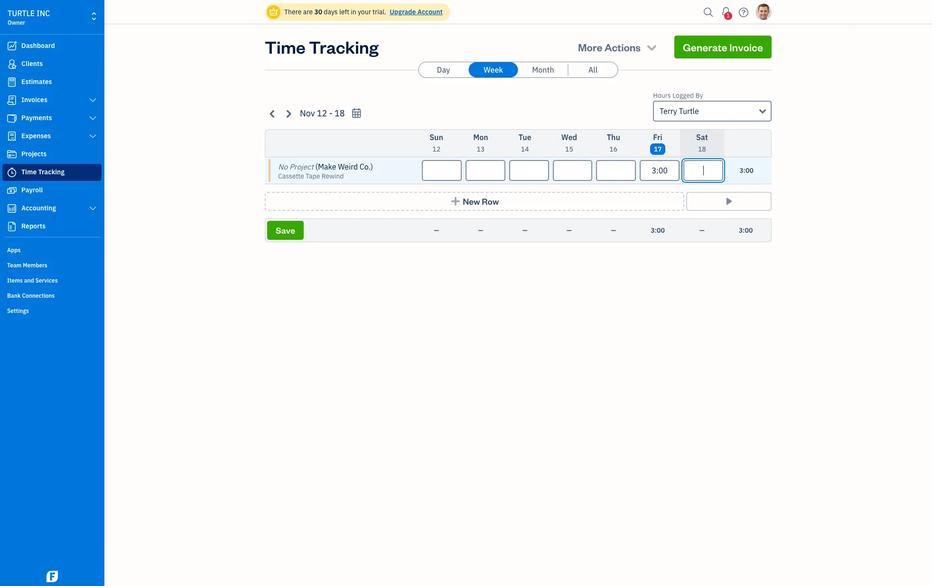 Task type: locate. For each thing, give the bounding box(es) containing it.
team
[[7, 262, 21, 269]]

time tracking down projects link
[[21, 168, 65, 176]]

thu 16
[[607, 133, 621, 153]]

chevron large down image inside the expenses link
[[89, 133, 97, 140]]

15
[[566, 145, 574, 153]]

generate
[[684, 40, 728, 54]]

tracking down projects link
[[38, 168, 65, 176]]

0 horizontal spatial time tracking
[[21, 168, 65, 176]]

payments link
[[2, 110, 102, 127]]

1 chevron large down image from the top
[[89, 114, 97, 122]]

fri 17
[[654, 133, 663, 153]]

search image
[[702, 5, 717, 19]]

tracking
[[309, 36, 379, 58], [38, 168, 65, 176]]

month
[[533, 65, 555, 75]]

16
[[610, 145, 618, 153]]

time right the timer icon
[[21, 168, 37, 176]]

chevrondown image
[[646, 40, 659, 54]]

dashboard link
[[2, 38, 102, 55]]

18 down sat
[[699, 145, 707, 153]]

Duration text field
[[422, 160, 462, 181], [466, 160, 506, 181], [510, 160, 549, 181], [597, 160, 637, 181], [684, 160, 724, 181]]

save button
[[267, 221, 304, 240]]

timer image
[[6, 168, 18, 177]]

1 vertical spatial tracking
[[38, 168, 65, 176]]

sun 12
[[430, 133, 444, 153]]

duration text field down 16
[[597, 160, 637, 181]]

upgrade
[[390, 8, 416, 16]]

cassette
[[278, 172, 304, 181]]

invoice image
[[6, 95, 18, 105]]

expenses
[[21, 132, 51, 140]]

start timer image
[[724, 197, 735, 206]]

1 horizontal spatial time tracking
[[265, 36, 379, 58]]

days
[[324, 8, 338, 16]]

0 horizontal spatial 12
[[317, 108, 327, 119]]

14
[[521, 145, 529, 153]]

tue 14
[[519, 133, 532, 153]]

time
[[265, 36, 306, 58], [21, 168, 37, 176]]

freshbooks image
[[45, 571, 60, 582]]

bank connections
[[7, 292, 55, 299]]

month link
[[519, 62, 568, 77]]

week link
[[469, 62, 518, 77]]

17
[[654, 145, 662, 153]]

13
[[477, 145, 485, 153]]

3:00
[[740, 166, 754, 175], [651, 226, 665, 235], [739, 226, 754, 235]]

turtle
[[8, 9, 35, 18]]

time tracking down '30'
[[265, 36, 379, 58]]

0 horizontal spatial duration text field
[[553, 160, 593, 181]]

team members link
[[2, 258, 102, 272]]

chevron large down image for payments
[[89, 114, 97, 122]]

12
[[317, 108, 327, 119], [433, 145, 441, 153]]

more
[[579, 40, 603, 54]]

duration text field down the 15
[[553, 160, 593, 181]]

estimates link
[[2, 74, 102, 91]]

0 vertical spatial tracking
[[309, 36, 379, 58]]

1 horizontal spatial duration text field
[[640, 160, 680, 181]]

wed
[[562, 133, 578, 142]]

thu
[[607, 133, 621, 142]]

generate invoice button
[[675, 36, 772, 58]]

there are 30 days left in your trial. upgrade account
[[285, 8, 443, 16]]

5 duration text field from the left
[[684, 160, 724, 181]]

report image
[[6, 222, 18, 231]]

dashboard
[[21, 41, 55, 50]]

chevron large down image for accounting
[[89, 205, 97, 212]]

new row button
[[265, 192, 685, 211]]

account
[[418, 8, 443, 16]]

estimate image
[[6, 77, 18, 87]]

reports
[[21, 222, 46, 230]]

1 horizontal spatial 18
[[699, 145, 707, 153]]

duration text field down 14
[[510, 160, 549, 181]]

—
[[434, 226, 439, 235], [479, 226, 484, 235], [523, 226, 528, 235], [567, 226, 572, 235], [611, 226, 617, 235], [700, 226, 705, 235]]

1 vertical spatial chevron large down image
[[89, 133, 97, 140]]

duration text field down 17
[[640, 160, 680, 181]]

chevron large down image inside payments link
[[89, 114, 97, 122]]

duration text field down sun 12
[[422, 160, 462, 181]]

5 — from the left
[[611, 226, 617, 235]]

12 inside sun 12
[[433, 145, 441, 153]]

0 horizontal spatial time
[[21, 168, 37, 176]]

0 vertical spatial 18
[[335, 108, 345, 119]]

client image
[[6, 59, 18, 69]]

0 vertical spatial chevron large down image
[[89, 114, 97, 122]]

0 horizontal spatial tracking
[[38, 168, 65, 176]]

hours
[[654, 91, 672, 100]]

chevron large down image
[[89, 114, 97, 122], [89, 133, 97, 140], [89, 205, 97, 212]]

2 — from the left
[[479, 226, 484, 235]]

no project ( make weird co. ) cassette tape rewind
[[278, 162, 373, 181]]

payroll
[[21, 186, 43, 194]]

bank connections link
[[2, 288, 102, 303]]

1 vertical spatial time tracking
[[21, 168, 65, 176]]

items
[[7, 277, 23, 284]]

projects link
[[2, 146, 102, 163]]

accounting
[[21, 204, 56, 212]]

apps link
[[2, 243, 102, 257]]

1 vertical spatial 18
[[699, 145, 707, 153]]

left
[[340, 8, 350, 16]]

chevron large down image inside accounting link
[[89, 205, 97, 212]]

3 — from the left
[[523, 226, 528, 235]]

crown image
[[269, 7, 279, 17]]

1 duration text field from the left
[[422, 160, 462, 181]]

1 horizontal spatial tracking
[[309, 36, 379, 58]]

duration text field down 13 at the right of the page
[[466, 160, 506, 181]]

week
[[484, 65, 504, 75]]

clients link
[[2, 56, 102, 73]]

tracking down left
[[309, 36, 379, 58]]

payment image
[[6, 114, 18, 123]]

18 right -
[[335, 108, 345, 119]]

time down there
[[265, 36, 306, 58]]

12 left -
[[317, 108, 327, 119]]

12 for nov
[[317, 108, 327, 119]]

0 vertical spatial time tracking
[[265, 36, 379, 58]]

12 down sun at the top left of page
[[433, 145, 441, 153]]

time tracking
[[265, 36, 379, 58], [21, 168, 65, 176]]

mon 13
[[474, 133, 489, 153]]

plus image
[[451, 197, 461, 206]]

2 vertical spatial chevron large down image
[[89, 205, 97, 212]]

reports link
[[2, 218, 102, 235]]

2 chevron large down image from the top
[[89, 133, 97, 140]]

1 vertical spatial time
[[21, 168, 37, 176]]

nov
[[300, 108, 315, 119]]

Duration text field
[[553, 160, 593, 181], [640, 160, 680, 181]]

1 horizontal spatial time
[[265, 36, 306, 58]]

0 vertical spatial 12
[[317, 108, 327, 119]]

1
[[727, 12, 731, 19]]

3 chevron large down image from the top
[[89, 205, 97, 212]]

owner
[[8, 19, 25, 26]]

12 for sun
[[433, 145, 441, 153]]

chart image
[[6, 204, 18, 213]]

project
[[290, 162, 314, 171]]

tape
[[306, 172, 320, 181]]

duration text field down sat 18
[[684, 160, 724, 181]]

go to help image
[[737, 5, 752, 19]]

your
[[358, 8, 371, 16]]

1 horizontal spatial 12
[[433, 145, 441, 153]]

1 vertical spatial 12
[[433, 145, 441, 153]]



Task type: vqa. For each thing, say whether or not it's contained in the screenshot.
Resource Center badge image
no



Task type: describe. For each thing, give the bounding box(es) containing it.
money image
[[6, 186, 18, 195]]

tue
[[519, 133, 532, 142]]

co.
[[360, 162, 371, 171]]

invoices
[[21, 95, 47, 104]]

connections
[[22, 292, 55, 299]]

wed 15
[[562, 133, 578, 153]]

dashboard image
[[6, 41, 18, 51]]

sun
[[430, 133, 444, 142]]

settings link
[[2, 304, 102, 318]]

tracking inside main element
[[38, 168, 65, 176]]

new
[[463, 196, 481, 207]]

estimates
[[21, 77, 52, 86]]

no
[[278, 162, 288, 171]]

bank
[[7, 292, 21, 299]]

-
[[329, 108, 333, 119]]

nov 12 - 18
[[300, 108, 345, 119]]

)
[[371, 162, 373, 171]]

save
[[276, 225, 295, 236]]

4 duration text field from the left
[[597, 160, 637, 181]]

(
[[316, 162, 318, 171]]

0 horizontal spatial 18
[[335, 108, 345, 119]]

logged
[[673, 91, 695, 100]]

projects
[[21, 150, 47, 158]]

2 duration text field from the left
[[466, 160, 506, 181]]

terry turtle button
[[654, 101, 772, 122]]

items and services link
[[2, 273, 102, 287]]

actions
[[605, 40, 641, 54]]

previous week image
[[267, 108, 278, 119]]

services
[[35, 277, 58, 284]]

18 inside sat 18
[[699, 145, 707, 153]]

project image
[[6, 150, 18, 159]]

make
[[318, 162, 337, 171]]

turtle inc owner
[[8, 9, 50, 26]]

chevron large down image for expenses
[[89, 133, 97, 140]]

invoices link
[[2, 92, 102, 109]]

weird
[[338, 162, 358, 171]]

chevron large down image
[[89, 96, 97, 104]]

team members
[[7, 262, 47, 269]]

members
[[23, 262, 47, 269]]

more actions
[[579, 40, 641, 54]]

in
[[351, 8, 357, 16]]

and
[[24, 277, 34, 284]]

payroll link
[[2, 182, 102, 199]]

1 — from the left
[[434, 226, 439, 235]]

day link
[[419, 62, 469, 77]]

main element
[[0, 0, 128, 586]]

turtle
[[680, 106, 700, 116]]

accounting link
[[2, 200, 102, 217]]

items and services
[[7, 277, 58, 284]]

2 duration text field from the left
[[640, 160, 680, 181]]

upgrade account link
[[388, 8, 443, 16]]

fri
[[654, 133, 663, 142]]

30
[[315, 8, 323, 16]]

settings
[[7, 307, 29, 314]]

new row
[[463, 196, 499, 207]]

expense image
[[6, 132, 18, 141]]

trial.
[[373, 8, 387, 16]]

time tracking inside main element
[[21, 168, 65, 176]]

by
[[696, 91, 704, 100]]

4 — from the left
[[567, 226, 572, 235]]

choose a date image
[[351, 108, 362, 119]]

generate invoice
[[684, 40, 764, 54]]

time tracking link
[[2, 164, 102, 181]]

next week image
[[283, 108, 294, 119]]

6 — from the left
[[700, 226, 705, 235]]

clients
[[21, 59, 43, 68]]

0 vertical spatial time
[[265, 36, 306, 58]]

1 button
[[719, 2, 734, 21]]

more actions button
[[570, 36, 667, 58]]

apps
[[7, 247, 21, 254]]

3 duration text field from the left
[[510, 160, 549, 181]]

are
[[303, 8, 313, 16]]

1 duration text field from the left
[[553, 160, 593, 181]]

payments
[[21, 114, 52, 122]]

invoice
[[730, 40, 764, 54]]

terry
[[660, 106, 678, 116]]

expenses link
[[2, 128, 102, 145]]

all link
[[569, 62, 618, 77]]

sat
[[697, 133, 709, 142]]

row
[[482, 196, 499, 207]]

terry turtle
[[660, 106, 700, 116]]

inc
[[37, 9, 50, 18]]

all
[[589, 65, 598, 75]]

rewind
[[322, 172, 344, 181]]

hours logged by
[[654, 91, 704, 100]]

time inside main element
[[21, 168, 37, 176]]



